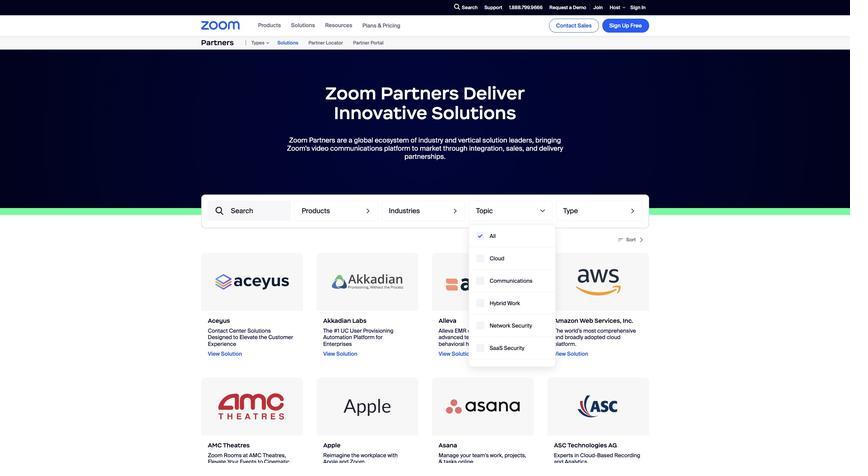 Task type: vqa. For each thing, say whether or not it's contained in the screenshot.
'​​Palo'
no



Task type: locate. For each thing, give the bounding box(es) containing it.
0 vertical spatial apple
[[323, 442, 341, 449]]

contact inside aceyus contact center solutions designed to elevate the customer experience view solution
[[208, 327, 228, 335]]

cloud-
[[581, 452, 598, 459]]

0 vertical spatial security
[[512, 322, 532, 329]]

0 horizontal spatial contact
[[208, 327, 228, 335]]

request
[[550, 4, 568, 10]]

3 view from the left
[[439, 350, 451, 358]]

0 vertical spatial zoom
[[326, 82, 377, 104]]

and down 'asc'
[[554, 459, 564, 463]]

sign left up
[[610, 22, 621, 29]]

the inside amazon web services, inc. the world's most comprehensive and broadly adopted cloud platform. view solution
[[554, 327, 564, 335]]

view inside the akkadian labs the #1 uc user provisioning automation platform for enterprises view solution
[[323, 350, 335, 358]]

2 vertical spatial to
[[258, 459, 263, 463]]

in left cloud-
[[575, 452, 579, 459]]

most up space.
[[493, 327, 506, 335]]

0 vertical spatial contact
[[557, 22, 577, 29]]

4 solution from the left
[[568, 350, 589, 358]]

request a demo
[[550, 4, 587, 10]]

sales,
[[506, 144, 525, 153]]

3 view solution link from the left
[[439, 350, 473, 358]]

the left customer
[[259, 334, 267, 341]]

1 vertical spatial security
[[504, 345, 525, 352]]

the left workplace
[[352, 452, 360, 459]]

0 horizontal spatial zoom
[[208, 452, 223, 459]]

alleva_logo image
[[441, 253, 525, 311]]

partners inside zoom partners deliver innovative solutions
[[381, 82, 459, 104]]

2 horizontal spatial to
[[412, 144, 418, 153]]

view down experience
[[208, 350, 220, 358]]

0 horizontal spatial elevate
[[208, 459, 226, 463]]

solution down experience
[[221, 350, 242, 358]]

partner left portal on the top
[[353, 40, 370, 46]]

designed
[[208, 334, 232, 341]]

the down amazon
[[554, 327, 564, 335]]

2 vertical spatial zoom
[[208, 452, 223, 459]]

view solution link down platform.
[[554, 350, 589, 358]]

a inside zoom partners are a global ecosystem of industry and vertical solution leaders, bringing zoom's video communications platform to market through integration, sales, and delivery partnerships.
[[349, 136, 353, 145]]

view solution link for center
[[208, 350, 242, 358]]

2 most from the left
[[584, 327, 596, 335]]

1 horizontal spatial &
[[439, 459, 443, 463]]

view down platform.
[[554, 350, 566, 358]]

to right the designed
[[233, 334, 238, 341]]

types button
[[252, 40, 265, 46]]

search image
[[454, 4, 461, 10], [454, 4, 461, 10]]

0 horizontal spatial partner
[[309, 40, 325, 46]]

apple left zoom.
[[323, 459, 338, 463]]

solutions right center at bottom left
[[248, 327, 271, 335]]

apple reimagine the workplace with apple and zoom.
[[323, 442, 398, 463]]

view solution link down experience
[[208, 350, 242, 358]]

solutions button
[[291, 22, 315, 29]]

in up saas
[[494, 334, 498, 341]]

contact
[[557, 22, 577, 29], [208, 327, 228, 335]]

1 vertical spatial to
[[233, 334, 238, 341]]

0 horizontal spatial in
[[494, 334, 498, 341]]

and left vertical
[[445, 136, 457, 145]]

0 vertical spatial elevate
[[240, 334, 258, 341]]

1 horizontal spatial the
[[554, 327, 564, 335]]

sign for sign in
[[631, 4, 641, 10]]

solution down enterprises
[[337, 350, 358, 358]]

1 horizontal spatial elevate
[[240, 334, 258, 341]]

alleva
[[439, 317, 457, 325], [439, 327, 454, 335]]

most inside alleva alleva emr offers the most advanced technology in the behavioral health space. view solution
[[493, 327, 506, 335]]

2 vertical spatial partners
[[309, 136, 336, 145]]

1 horizontal spatial contact
[[557, 22, 577, 29]]

1 view solution link from the left
[[208, 350, 242, 358]]

elevate right experience
[[240, 334, 258, 341]]

solution down behavioral
[[452, 350, 473, 358]]

communications
[[490, 277, 533, 284]]

in
[[494, 334, 498, 341], [575, 452, 579, 459]]

view solution link for the
[[323, 350, 358, 358]]

#1
[[334, 327, 340, 335]]

0 vertical spatial amc
[[208, 442, 222, 449]]

2 horizontal spatial zoom
[[326, 82, 377, 104]]

2 solution from the left
[[337, 350, 358, 358]]

resources
[[325, 22, 353, 29]]

and left broadly
[[554, 334, 564, 341]]

security right network
[[512, 322, 532, 329]]

1 vertical spatial contact
[[208, 327, 228, 335]]

1 view from the left
[[208, 350, 220, 358]]

support link
[[481, 0, 506, 15]]

contact sales
[[557, 22, 592, 29]]

and inside amazon web services, inc. the world's most comprehensive and broadly adopted cloud platform. view solution
[[554, 334, 564, 341]]

1 vertical spatial alleva
[[439, 327, 454, 335]]

and inside apple reimagine the workplace with apple and zoom.
[[339, 459, 349, 463]]

the
[[323, 327, 333, 335], [554, 327, 564, 335]]

products button
[[258, 22, 281, 29]]

and inside the asc technologies ag experts in cloud-based recording and analytics
[[554, 459, 564, 463]]

industries
[[389, 207, 420, 215]]

1 horizontal spatial zoom
[[289, 136, 308, 145]]

solution
[[221, 350, 242, 358], [337, 350, 358, 358], [452, 350, 473, 358], [568, 350, 589, 358]]

view solution link down enterprises
[[323, 350, 358, 358]]

1 horizontal spatial partner
[[353, 40, 370, 46]]

0 horizontal spatial sign
[[610, 22, 621, 29]]

online.
[[459, 459, 475, 463]]

None search field
[[430, 2, 453, 13]]

2 view solution link from the left
[[323, 350, 358, 358]]

and left zoom.
[[339, 459, 349, 463]]

partners for innovative
[[381, 82, 459, 104]]

support
[[485, 4, 503, 10]]

0 horizontal spatial &
[[378, 22, 382, 29]]

partner for partner portal
[[353, 40, 370, 46]]

in inside the asc technologies ag experts in cloud-based recording and analytics
[[575, 452, 579, 459]]

your
[[228, 459, 239, 463]]

solutions inside aceyus contact center solutions designed to elevate the customer experience view solution
[[248, 327, 271, 335]]

view solution link down behavioral
[[439, 350, 473, 358]]

solution down platform.
[[568, 350, 589, 358]]

0 horizontal spatial a
[[349, 136, 353, 145]]

1 the from the left
[[323, 327, 333, 335]]

& left 'tasks'
[[439, 459, 443, 463]]

sign left in
[[631, 4, 641, 10]]

amc left theatres
[[208, 442, 222, 449]]

1 horizontal spatial sign
[[631, 4, 641, 10]]

1 horizontal spatial amc
[[249, 452, 262, 459]]

0 vertical spatial to
[[412, 144, 418, 153]]

0 vertical spatial alleva
[[439, 317, 457, 325]]

solutions up vertical
[[432, 102, 517, 124]]

a left demo
[[570, 4, 572, 10]]

sign in link
[[628, 0, 650, 15]]

amc
[[208, 442, 222, 449], [249, 452, 262, 459]]

view solution link
[[208, 350, 242, 358], [323, 350, 358, 358], [439, 350, 473, 358], [554, 350, 589, 358]]

view down enterprises
[[323, 350, 335, 358]]

0 vertical spatial sign
[[631, 4, 641, 10]]

2 horizontal spatial partners
[[381, 82, 459, 104]]

solutions down solutions button
[[278, 40, 299, 46]]

1 partner from the left
[[309, 40, 325, 46]]

2 the from the left
[[554, 327, 564, 335]]

a right are
[[349, 136, 353, 145]]

contact down request a demo link
[[557, 22, 577, 29]]

to inside amc theatres zoom rooms at amc theatres, elevate your events to cinemati
[[258, 459, 263, 463]]

4 view solution link from the left
[[554, 350, 589, 358]]

0 horizontal spatial the
[[323, 327, 333, 335]]

2 view from the left
[[323, 350, 335, 358]]

partner
[[309, 40, 325, 46], [353, 40, 370, 46]]

alleva up behavioral
[[439, 327, 454, 335]]

elevate left "your"
[[208, 459, 226, 463]]

1 horizontal spatial most
[[584, 327, 596, 335]]

zoom's
[[287, 144, 310, 153]]

1 vertical spatial sign
[[610, 22, 621, 29]]

0 vertical spatial in
[[494, 334, 498, 341]]

amc right at at left
[[249, 452, 262, 459]]

1 vertical spatial partners
[[381, 82, 459, 104]]

solution inside alleva alleva emr offers the most advanced technology in the behavioral health space. view solution
[[452, 350, 473, 358]]

zoom inside zoom partners deliver innovative solutions
[[326, 82, 377, 104]]

partner portal
[[353, 40, 384, 46]]

contact down aceyus
[[208, 327, 228, 335]]

saas security
[[490, 345, 525, 352]]

akkadian logo with tagline image
[[326, 253, 410, 311]]

view down behavioral
[[439, 350, 451, 358]]

platform.
[[554, 340, 577, 348]]

to left market
[[412, 144, 418, 153]]

partner left the locator
[[309, 40, 325, 46]]

analytics
[[565, 459, 588, 463]]

security right saas
[[504, 345, 525, 352]]

amazon web services, inc. the world's most comprehensive and broadly adopted cloud platform. view solution
[[554, 317, 637, 358]]

1 horizontal spatial a
[[570, 4, 572, 10]]

solution inside aceyus contact center solutions designed to elevate the customer experience view solution
[[221, 350, 242, 358]]

view
[[208, 350, 220, 358], [323, 350, 335, 358], [439, 350, 451, 358], [554, 350, 566, 358]]

security
[[512, 322, 532, 329], [504, 345, 525, 352]]

apple
[[323, 442, 341, 449], [323, 459, 338, 463]]

innovative
[[334, 102, 428, 124]]

the inside apple reimagine the workplace with apple and zoom.
[[352, 452, 360, 459]]

alleva up the emr on the bottom of the page
[[439, 317, 457, 325]]

to
[[412, 144, 418, 153], [233, 334, 238, 341], [258, 459, 263, 463]]

Search text field
[[207, 201, 291, 221]]

0 horizontal spatial partners
[[201, 38, 234, 47]]

zoom for zoom partners are a global ecosystem of industry and vertical solution leaders, bringing zoom's video communications platform to market through integration, sales, and delivery partnerships.
[[289, 136, 308, 145]]

elevate
[[240, 334, 258, 341], [208, 459, 226, 463]]

1 vertical spatial &
[[439, 459, 443, 463]]

at
[[243, 452, 248, 459]]

1 horizontal spatial partners
[[309, 136, 336, 145]]

theatres
[[223, 442, 250, 449]]

partners
[[201, 38, 234, 47], [381, 82, 459, 104], [309, 136, 336, 145]]

to right events
[[258, 459, 263, 463]]

advanced
[[439, 334, 464, 341]]

1 vertical spatial elevate
[[208, 459, 226, 463]]

1 horizontal spatial in
[[575, 452, 579, 459]]

hybrid
[[490, 300, 506, 307]]

0 horizontal spatial most
[[493, 327, 506, 335]]

and for ecosystem
[[445, 136, 457, 145]]

most down web
[[584, 327, 596, 335]]

search
[[462, 4, 478, 11]]

1 vertical spatial amc
[[249, 452, 262, 459]]

workplace
[[361, 452, 387, 459]]

1 horizontal spatial to
[[258, 459, 263, 463]]

1 most from the left
[[493, 327, 506, 335]]

2 partner from the left
[[353, 40, 370, 46]]

zoom
[[326, 82, 377, 104], [289, 136, 308, 145], [208, 452, 223, 459]]

partners inside zoom partners are a global ecosystem of industry and vertical solution leaders, bringing zoom's video communications platform to market through integration, sales, and delivery partnerships.
[[309, 136, 336, 145]]

contact sales link
[[549, 19, 599, 33]]

integration,
[[469, 144, 505, 153]]

zoom inside zoom partners are a global ecosystem of industry and vertical solution leaders, bringing zoom's video communications platform to market through integration, sales, and delivery partnerships.
[[289, 136, 308, 145]]

leaders,
[[509, 136, 534, 145]]

and right sales,
[[526, 144, 538, 153]]

2 apple from the top
[[323, 459, 338, 463]]

& right plans
[[378, 22, 382, 29]]

sort
[[627, 237, 636, 243]]

1 vertical spatial apple
[[323, 459, 338, 463]]

asana logo image
[[441, 378, 525, 436]]

akkadian labs the #1 uc user provisioning automation platform for enterprises view solution
[[323, 317, 394, 358]]

3 solution from the left
[[452, 350, 473, 358]]

1 vertical spatial zoom
[[289, 136, 308, 145]]

1 solution from the left
[[221, 350, 242, 358]]

zoom inside amc theatres zoom rooms at amc theatres, elevate your events to cinemati
[[208, 452, 223, 459]]

web
[[580, 317, 594, 325]]

delivery
[[540, 144, 564, 153]]

1 alleva from the top
[[439, 317, 457, 325]]

the left #1
[[323, 327, 333, 335]]

market
[[420, 144, 442, 153]]

comprehensive
[[598, 327, 637, 335]]

of
[[411, 136, 417, 145]]

solutions
[[291, 22, 315, 29], [278, 40, 299, 46], [432, 102, 517, 124], [248, 327, 271, 335]]

apple up reimagine at the bottom left
[[323, 442, 341, 449]]

0 horizontal spatial to
[[233, 334, 238, 341]]

offers
[[468, 327, 483, 335]]

0 horizontal spatial amc
[[208, 442, 222, 449]]

1 vertical spatial in
[[575, 452, 579, 459]]

in inside alleva alleva emr offers the most advanced technology in the behavioral health space. view solution
[[494, 334, 498, 341]]

1 vertical spatial a
[[349, 136, 353, 145]]

sales
[[578, 22, 592, 29]]

join link
[[590, 0, 607, 15]]

0 vertical spatial partners
[[201, 38, 234, 47]]

apple image
[[326, 378, 410, 436]]

asana manage your team's work, projects, & tasks online.
[[439, 442, 527, 463]]

to inside zoom partners are a global ecosystem of industry and vertical solution leaders, bringing zoom's video communications platform to market through integration, sales, and delivery partnerships.
[[412, 144, 418, 153]]

partner locator link
[[309, 40, 343, 46]]

zoom for zoom partners deliver innovative solutions
[[326, 82, 377, 104]]

the
[[484, 327, 492, 335], [259, 334, 267, 341], [500, 334, 508, 341], [352, 452, 360, 459]]

4 view from the left
[[554, 350, 566, 358]]



Task type: describe. For each thing, give the bounding box(es) containing it.
inc.
[[623, 317, 634, 325]]

platform
[[354, 334, 375, 341]]

sign up free
[[610, 22, 642, 29]]

0 vertical spatial a
[[570, 4, 572, 10]]

to inside aceyus contact center solutions designed to elevate the customer experience view solution
[[233, 334, 238, 341]]

hybrid work
[[490, 300, 520, 307]]

sign for sign up free
[[610, 22, 621, 29]]

cloud
[[607, 334, 621, 341]]

services,
[[595, 317, 622, 325]]

for
[[376, 334, 383, 341]]

network
[[490, 322, 511, 329]]

world's
[[565, 327, 583, 335]]

enterprises
[[323, 340, 352, 348]]

pricing
[[383, 22, 401, 29]]

work
[[508, 300, 520, 307]]

deliver
[[464, 82, 525, 104]]

experts
[[554, 452, 574, 459]]

aceyus
[[208, 317, 230, 325]]

solutions inside zoom partners deliver innovative solutions
[[432, 102, 517, 124]]

resources button
[[325, 22, 353, 29]]

rooms
[[224, 452, 242, 459]]

events
[[240, 459, 257, 463]]

technology
[[465, 334, 493, 341]]

1 apple from the top
[[323, 442, 341, 449]]

elevate inside aceyus contact center solutions designed to elevate the customer experience view solution
[[240, 334, 258, 341]]

up
[[622, 22, 630, 29]]

zoom partners deliver innovative solutions
[[326, 82, 525, 124]]

vertical
[[459, 136, 481, 145]]

technologies
[[568, 442, 608, 449]]

2 alleva from the top
[[439, 327, 454, 335]]

experience
[[208, 340, 236, 348]]

customer
[[269, 334, 293, 341]]

partner locator
[[309, 40, 343, 46]]

labs
[[353, 317, 367, 325]]

view solution link for services,
[[554, 350, 589, 358]]

in
[[642, 4, 646, 10]]

behavioral
[[439, 340, 465, 348]]

partner for partner locator
[[309, 40, 325, 46]]

plans & pricing link
[[363, 22, 401, 29]]

partnerships.
[[405, 152, 446, 161]]

contact inside contact sales link
[[557, 22, 577, 29]]

uc
[[341, 327, 349, 335]]

partners for a
[[309, 136, 336, 145]]

theatres,
[[263, 452, 286, 459]]

akkadian
[[323, 317, 351, 325]]

view inside aceyus contact center solutions designed to elevate the customer experience view solution
[[208, 350, 220, 358]]

emr
[[455, 327, 467, 335]]

0 vertical spatial &
[[378, 22, 382, 29]]

broadly
[[565, 334, 584, 341]]

the inside the akkadian labs the #1 uc user provisioning automation platform for enterprises view solution
[[323, 327, 333, 335]]

asc technologies ag experts in cloud-based recording and analytics
[[554, 442, 641, 463]]

industry
[[419, 136, 444, 145]]

partner portal link
[[353, 40, 384, 46]]

your
[[461, 452, 471, 459]]

space.
[[483, 340, 500, 348]]

type
[[564, 207, 578, 215]]

saas
[[490, 345, 503, 352]]

with
[[388, 452, 398, 459]]

through
[[443, 144, 468, 153]]

and for cloud-
[[554, 459, 564, 463]]

all
[[490, 232, 496, 240]]

the right offers
[[484, 327, 492, 335]]

host
[[610, 4, 621, 11]]

recording
[[615, 452, 641, 459]]

security for saas security
[[504, 345, 525, 352]]

solution
[[483, 136, 508, 145]]

reimagine
[[323, 452, 350, 459]]

products
[[302, 207, 330, 215]]

provisioning
[[363, 327, 394, 335]]

most inside amazon web services, inc. the world's most comprehensive and broadly adopted cloud platform. view solution
[[584, 327, 596, 335]]

demo
[[573, 4, 587, 10]]

asc
[[554, 442, 567, 449]]

projects,
[[505, 452, 527, 459]]

the up "saas security" at the bottom right of page
[[500, 334, 508, 341]]

locator
[[326, 40, 343, 46]]

solution inside amazon web services, inc. the world's most comprehensive and broadly adopted cloud platform. view solution
[[568, 350, 589, 358]]

& inside 'asana manage your team's work, projects, & tasks online.'
[[439, 459, 443, 463]]

topic
[[476, 207, 493, 215]]

partners link
[[201, 38, 234, 47]]

the inside aceyus contact center solutions designed to elevate the customer experience view solution
[[259, 334, 267, 341]]

amct_186 (1)[60] image
[[210, 378, 294, 436]]

plans & pricing
[[363, 22, 401, 29]]

amc theatres zoom rooms at amc theatres, elevate your events to cinemati
[[208, 442, 290, 463]]

solution inside the akkadian labs the #1 uc user provisioning automation platform for enterprises view solution
[[337, 350, 358, 358]]

view inside alleva alleva emr offers the most advanced technology in the behavioral health space. view solution
[[439, 350, 451, 358]]

zoom partners are a global ecosystem of industry and vertical solution leaders, bringing zoom's video communications platform to market through integration, sales, and delivery partnerships.
[[287, 136, 564, 161]]

based
[[598, 452, 614, 459]]

and for world's
[[554, 334, 564, 341]]

view solution link for emr
[[439, 350, 473, 358]]

view inside amazon web services, inc. the world's most comprehensive and broadly adopted cloud platform. view solution
[[554, 350, 566, 358]]

security for network security
[[512, 322, 532, 329]]

automation
[[323, 334, 352, 341]]

video
[[312, 144, 329, 153]]

health
[[466, 340, 482, 348]]

sign up free link
[[603, 19, 650, 33]]

request a demo link
[[546, 0, 590, 15]]

are
[[337, 136, 347, 145]]

1.888.799.9666
[[509, 4, 543, 10]]

free
[[631, 22, 642, 29]]

work,
[[490, 452, 504, 459]]

sign in
[[631, 4, 646, 10]]

global
[[354, 136, 373, 145]]

aceyus logo dark gradient_no_bg image
[[210, 253, 294, 311]]

join
[[594, 4, 603, 10]]

types
[[252, 40, 265, 46]]

elevate inside amc theatres zoom rooms at amc theatres, elevate your events to cinemati
[[208, 459, 226, 463]]

solutions up solutions link
[[291, 22, 315, 29]]

user
[[350, 327, 362, 335]]

1.888.799.9666 link
[[506, 0, 546, 15]]

asc logo_2023_rgb_main 300x300px image
[[557, 378, 641, 436]]

2022_zoom aws_lockup_rgb image
[[557, 253, 641, 311]]

zoom logo image
[[201, 21, 240, 30]]

alleva alleva emr offers the most advanced technology in the behavioral health space. view solution
[[439, 317, 508, 358]]

bringing
[[536, 136, 561, 145]]

tasks
[[444, 459, 457, 463]]

host button
[[607, 0, 628, 15]]



